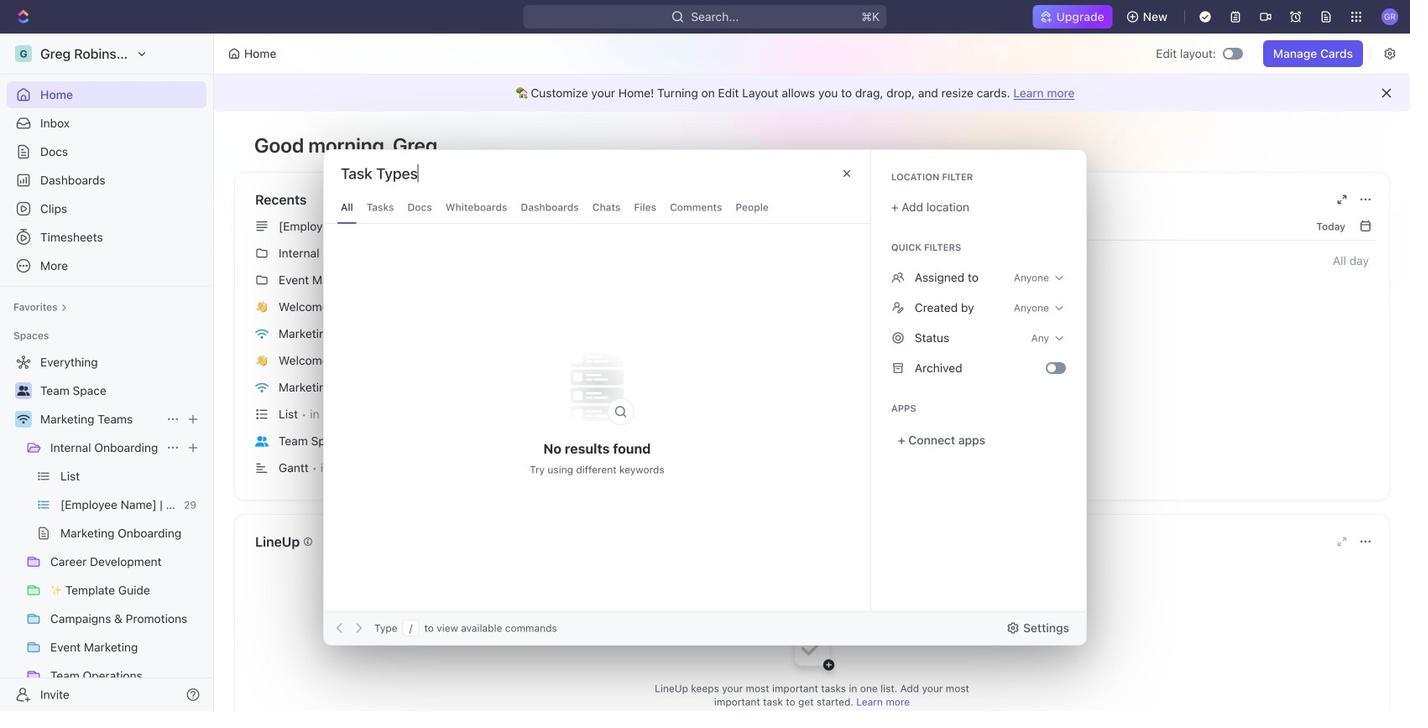 Task type: locate. For each thing, give the bounding box(es) containing it.
0 vertical spatial qdq9q image
[[891, 301, 905, 315]]

2 qdq9q image from the top
[[891, 332, 905, 345]]

sidebar navigation
[[0, 34, 214, 712]]

qdq9q image
[[891, 271, 905, 285]]

tree inside sidebar navigation
[[7, 349, 206, 712]]

alert
[[214, 75, 1410, 112]]

qdq9q image down qdq9q icon
[[891, 301, 905, 315]]

1 vertical spatial wifi image
[[17, 415, 30, 425]]

qdq9q image up e83zz image
[[891, 332, 905, 345]]

0 vertical spatial wifi image
[[255, 329, 269, 340]]

1 vertical spatial qdq9q image
[[891, 332, 905, 345]]

wifi image
[[255, 329, 269, 340], [17, 415, 30, 425]]

user group image
[[255, 436, 269, 447]]

wifi image
[[255, 383, 269, 393]]

qdq9q image
[[891, 301, 905, 315], [891, 332, 905, 345]]

tree
[[7, 349, 206, 712]]

0 horizontal spatial wifi image
[[17, 415, 30, 425]]



Task type: vqa. For each thing, say whether or not it's contained in the screenshot.
the topmost the wifi Icon
yes



Task type: describe. For each thing, give the bounding box(es) containing it.
1 horizontal spatial wifi image
[[255, 329, 269, 340]]

e83zz image
[[891, 362, 905, 375]]

Search or run a command… text field
[[341, 164, 467, 184]]

wifi image inside tree
[[17, 415, 30, 425]]

1 qdq9q image from the top
[[891, 301, 905, 315]]



